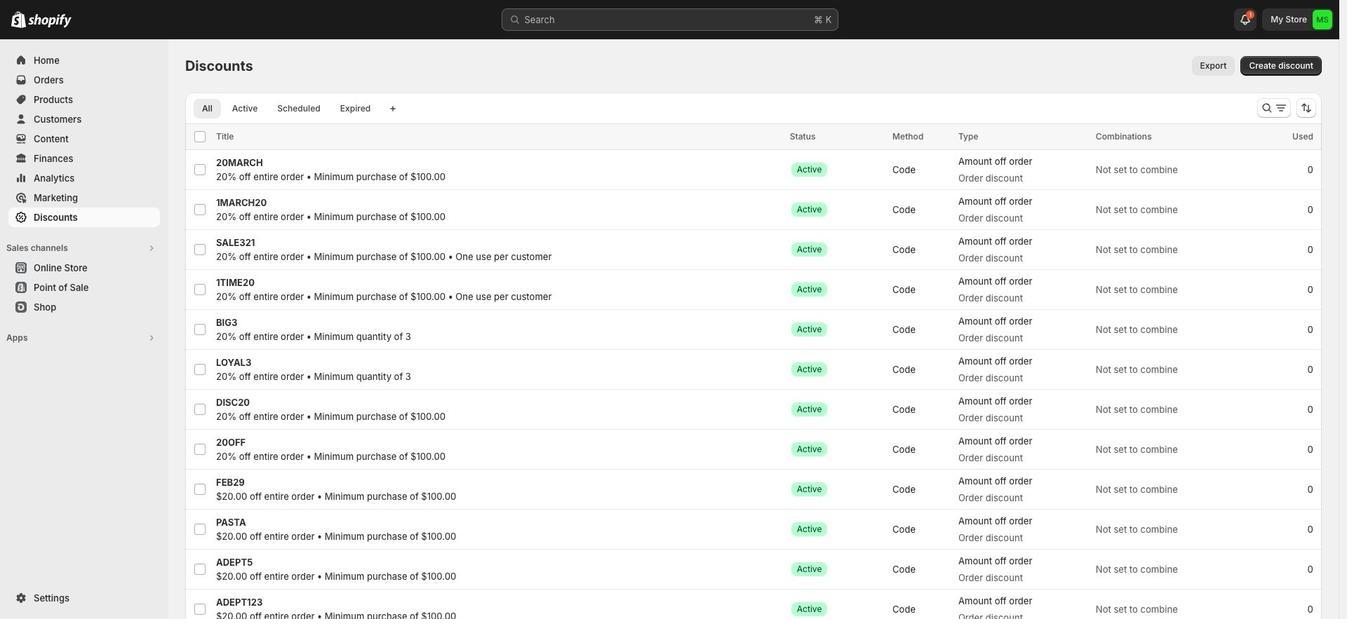 Task type: locate. For each thing, give the bounding box(es) containing it.
tab list
[[191, 98, 382, 119]]

shopify image
[[28, 14, 72, 28]]

my store image
[[1313, 10, 1333, 29]]



Task type: describe. For each thing, give the bounding box(es) containing it.
shopify image
[[11, 11, 26, 28]]



Task type: vqa. For each thing, say whether or not it's contained in the screenshot.
Search to the bottom
no



